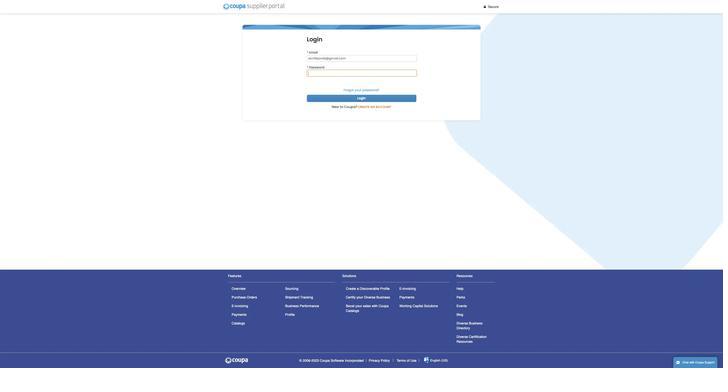 Task type: describe. For each thing, give the bounding box(es) containing it.
policy
[[381, 359, 390, 362]]

forgot your password?
[[344, 88, 379, 92]]

terms of use
[[397, 359, 417, 362]]

chat with coupa support
[[683, 361, 715, 364]]

1 vertical spatial coupa supplier portal image
[[224, 357, 248, 364]]

purchase orders link
[[232, 295, 257, 299]]

a
[[357, 287, 359, 291]]

chat with coupa support button
[[673, 357, 718, 368]]

0 vertical spatial profile
[[380, 287, 390, 291]]

english (us)
[[430, 359, 448, 362]]

business performance link
[[285, 304, 319, 308]]

incorporated
[[345, 359, 364, 362]]

diverse for diverse business directory
[[457, 321, 468, 325]]

events
[[457, 304, 467, 308]]

0 vertical spatial coupa supplier portal image
[[221, 1, 287, 12]]

© 2006-2023 coupa software incorporated
[[299, 359, 364, 362]]

create a discoverable profile link
[[346, 287, 390, 291]]

e- for e-invoicing link to the top
[[399, 287, 403, 291]]

with inside boost your sales with coupa catalogs
[[372, 304, 378, 308]]

diverse certification resources
[[457, 335, 487, 344]]

1 vertical spatial e-invoicing link
[[232, 304, 248, 308]]

shipment tracking link
[[285, 295, 313, 299]]

diverse for diverse certification resources
[[457, 335, 468, 339]]

overview link
[[232, 287, 246, 291]]

sourcing link
[[285, 287, 298, 291]]

2023
[[311, 359, 319, 362]]

help link
[[457, 287, 463, 291]]

password?
[[362, 88, 379, 92]]

* password
[[307, 65, 325, 70]]

0 vertical spatial payments link
[[399, 295, 414, 299]]

login button
[[307, 95, 416, 102]]

discoverable
[[360, 287, 379, 291]]

resources link
[[457, 274, 473, 278]]

invoicing for e-invoicing link to the top
[[403, 287, 416, 291]]

create
[[346, 287, 356, 291]]

1 vertical spatial profile
[[285, 313, 295, 317]]

0 horizontal spatial coupa
[[320, 359, 330, 362]]

terms
[[397, 359, 406, 362]]

privacy
[[369, 359, 380, 362]]

chat
[[683, 361, 689, 364]]

english
[[430, 359, 440, 362]]

* email
[[307, 50, 318, 55]]

create an account button
[[358, 104, 391, 110]]

fw image
[[483, 5, 487, 8]]

to
[[340, 104, 343, 109]]

e-invoicing for e-invoicing link to the top
[[399, 287, 416, 291]]

overview
[[232, 287, 246, 291]]

shipment
[[285, 295, 299, 299]]

your for sales
[[355, 304, 362, 308]]

1 vertical spatial business
[[285, 304, 299, 308]]

terms of use link
[[397, 359, 417, 362]]

payments for topmost payments link
[[399, 295, 414, 299]]

privacy policy link
[[369, 359, 390, 362]]

boost your sales with coupa catalogs link
[[346, 304, 389, 313]]

1 vertical spatial catalogs
[[232, 321, 245, 325]]

software
[[331, 359, 344, 362]]

purchase orders
[[232, 295, 257, 299]]

features
[[228, 274, 241, 278]]

coupa?
[[344, 104, 357, 109]]

0 vertical spatial business
[[376, 295, 390, 299]]

events link
[[457, 304, 467, 308]]

support
[[705, 361, 715, 364]]

0 vertical spatial login
[[307, 35, 322, 43]]

shipment tracking
[[285, 295, 313, 299]]

sourcing
[[285, 287, 298, 291]]

profile link
[[285, 313, 295, 317]]

e-invoicing for e-invoicing link to the bottom
[[232, 304, 248, 308]]

invoicing for e-invoicing link to the bottom
[[235, 304, 248, 308]]

account
[[376, 105, 391, 109]]



Task type: locate. For each thing, give the bounding box(es) containing it.
coupa
[[379, 304, 389, 308], [320, 359, 330, 362], [695, 361, 704, 364]]

new
[[332, 104, 339, 109]]

e-invoicing up the working
[[399, 287, 416, 291]]

2006-
[[303, 359, 311, 362]]

2 * from the top
[[307, 65, 308, 70]]

working
[[399, 304, 412, 308]]

invoicing
[[403, 287, 416, 291], [235, 304, 248, 308]]

diverse certification resources link
[[457, 335, 487, 344]]

1 vertical spatial payments link
[[232, 313, 247, 317]]

diverse down discoverable in the bottom of the page
[[364, 295, 375, 299]]

help
[[457, 287, 463, 291]]

boost your sales with coupa catalogs
[[346, 304, 389, 313]]

payments link up the catalogs link
[[232, 313, 247, 317]]

performance
[[300, 304, 319, 308]]

business
[[376, 295, 390, 299], [285, 304, 299, 308], [469, 321, 483, 325]]

0 horizontal spatial payments link
[[232, 313, 247, 317]]

create an account link
[[357, 104, 391, 111]]

e-invoicing link up the working
[[399, 287, 416, 291]]

resources
[[457, 274, 473, 278], [457, 340, 473, 344]]

0 horizontal spatial e-invoicing
[[232, 304, 248, 308]]

create a discoverable profile
[[346, 287, 390, 291]]

forgot your password? link
[[344, 88, 379, 92]]

password
[[309, 65, 325, 70]]

2 vertical spatial diverse
[[457, 335, 468, 339]]

diverse
[[364, 295, 375, 299], [457, 321, 468, 325], [457, 335, 468, 339]]

coupa left support
[[695, 361, 704, 364]]

payments up the working
[[399, 295, 414, 299]]

your
[[355, 88, 362, 92], [357, 295, 363, 299], [355, 304, 362, 308]]

0 vertical spatial your
[[355, 88, 362, 92]]

working capital solutions
[[399, 304, 438, 308]]

coupa right the 2023
[[320, 359, 330, 362]]

1 horizontal spatial coupa
[[379, 304, 389, 308]]

sales
[[363, 304, 371, 308]]

1 * from the top
[[307, 50, 308, 55]]

e-invoicing link
[[399, 287, 416, 291], [232, 304, 248, 308]]

coupa right sales
[[379, 304, 389, 308]]

profile down business performance
[[285, 313, 295, 317]]

1 resources from the top
[[457, 274, 473, 278]]

* left password
[[307, 65, 308, 70]]

* for * password
[[307, 65, 308, 70]]

tracking
[[300, 295, 313, 299]]

0 vertical spatial with
[[372, 304, 378, 308]]

1 horizontal spatial e-
[[399, 287, 403, 291]]

0 vertical spatial solutions
[[342, 274, 356, 278]]

e- up the working
[[399, 287, 403, 291]]

None text field
[[307, 55, 417, 62]]

0 vertical spatial diverse
[[364, 295, 375, 299]]

business up 'directory'
[[469, 321, 483, 325]]

e- down purchase
[[232, 304, 235, 308]]

with right chat on the bottom of the page
[[689, 361, 695, 364]]

None password field
[[307, 70, 417, 77]]

your inside boost your sales with coupa catalogs
[[355, 304, 362, 308]]

* left email
[[307, 50, 308, 55]]

0 vertical spatial catalogs
[[346, 309, 359, 313]]

0 horizontal spatial e-invoicing link
[[232, 304, 248, 308]]

1 vertical spatial login
[[357, 96, 366, 101]]

your for password?
[[355, 88, 362, 92]]

solutions up create
[[342, 274, 356, 278]]

0 vertical spatial *
[[307, 50, 308, 55]]

2 vertical spatial your
[[355, 304, 362, 308]]

orders
[[247, 295, 257, 299]]

* for * email
[[307, 50, 308, 55]]

2 resources from the top
[[457, 340, 473, 344]]

0 vertical spatial e-invoicing
[[399, 287, 416, 291]]

solutions right 'capital'
[[424, 304, 438, 308]]

1 horizontal spatial e-invoicing
[[399, 287, 416, 291]]

an
[[370, 105, 375, 109]]

certify your diverse business
[[346, 295, 390, 299]]

0 horizontal spatial login
[[307, 35, 322, 43]]

use
[[411, 359, 417, 362]]

e-invoicing down purchase
[[232, 304, 248, 308]]

blog
[[457, 313, 463, 317]]

1 horizontal spatial with
[[689, 361, 695, 364]]

1 horizontal spatial profile
[[380, 287, 390, 291]]

catalogs link
[[232, 321, 245, 325]]

e-
[[399, 287, 403, 291], [232, 304, 235, 308]]

perks
[[457, 295, 465, 299]]

0 vertical spatial invoicing
[[403, 287, 416, 291]]

business performance
[[285, 304, 319, 308]]

business inside "diverse business directory"
[[469, 321, 483, 325]]

0 horizontal spatial solutions
[[342, 274, 356, 278]]

login down the forgot your password? "link"
[[357, 96, 366, 101]]

diverse inside diverse certification resources
[[457, 335, 468, 339]]

your for diverse
[[357, 295, 363, 299]]

privacy policy
[[369, 359, 390, 362]]

your down a at bottom left
[[357, 295, 363, 299]]

capital
[[413, 304, 423, 308]]

perks link
[[457, 295, 465, 299]]

payments link up the working
[[399, 295, 414, 299]]

1 vertical spatial e-
[[232, 304, 235, 308]]

1 horizontal spatial e-invoicing link
[[399, 287, 416, 291]]

0 vertical spatial resources
[[457, 274, 473, 278]]

1 vertical spatial e-invoicing
[[232, 304, 248, 308]]

1 vertical spatial resources
[[457, 340, 473, 344]]

catalogs
[[346, 309, 359, 313], [232, 321, 245, 325]]

certify your diverse business link
[[346, 295, 390, 299]]

1 horizontal spatial catalogs
[[346, 309, 359, 313]]

0 horizontal spatial payments
[[232, 313, 247, 317]]

business down shipment
[[285, 304, 299, 308]]

your up login button
[[355, 88, 362, 92]]

coupa supplier portal image
[[221, 1, 287, 12], [224, 357, 248, 364]]

1 vertical spatial payments
[[232, 313, 247, 317]]

resources down 'directory'
[[457, 340, 473, 344]]

diverse business directory
[[457, 321, 483, 330]]

resources inside diverse certification resources
[[457, 340, 473, 344]]

profile
[[380, 287, 390, 291], [285, 313, 295, 317]]

payments link
[[399, 295, 414, 299], [232, 313, 247, 317]]

0 horizontal spatial e-
[[232, 304, 235, 308]]

(us)
[[441, 359, 448, 362]]

certify
[[346, 295, 356, 299]]

2 horizontal spatial coupa
[[695, 361, 704, 364]]

e-invoicing
[[399, 287, 416, 291], [232, 304, 248, 308]]

diverse down 'directory'
[[457, 335, 468, 339]]

directory
[[457, 326, 470, 330]]

0 horizontal spatial catalogs
[[232, 321, 245, 325]]

catalogs inside boost your sales with coupa catalogs
[[346, 309, 359, 313]]

2 horizontal spatial business
[[469, 321, 483, 325]]

coupa inside button
[[695, 361, 704, 364]]

with right sales
[[372, 304, 378, 308]]

blog link
[[457, 313, 463, 317]]

1 horizontal spatial solutions
[[424, 304, 438, 308]]

of
[[407, 359, 410, 362]]

1 vertical spatial *
[[307, 65, 308, 70]]

secure
[[488, 5, 499, 9]]

email
[[309, 50, 318, 55]]

1 horizontal spatial invoicing
[[403, 287, 416, 291]]

©
[[299, 359, 302, 362]]

forgot
[[344, 88, 354, 92]]

with
[[372, 304, 378, 308], [689, 361, 695, 364]]

e-invoicing link down purchase
[[232, 304, 248, 308]]

payments up the catalogs link
[[232, 313, 247, 317]]

0 vertical spatial e-
[[399, 287, 403, 291]]

business down discoverable in the bottom of the page
[[376, 295, 390, 299]]

coupa inside boost your sales with coupa catalogs
[[379, 304, 389, 308]]

your left sales
[[355, 304, 362, 308]]

1 vertical spatial invoicing
[[235, 304, 248, 308]]

2 vertical spatial business
[[469, 321, 483, 325]]

payments
[[399, 295, 414, 299], [232, 313, 247, 317]]

0 horizontal spatial with
[[372, 304, 378, 308]]

boost
[[346, 304, 355, 308]]

login
[[307, 35, 322, 43], [357, 96, 366, 101]]

1 horizontal spatial login
[[357, 96, 366, 101]]

certification
[[469, 335, 487, 339]]

create
[[358, 105, 370, 109]]

1 vertical spatial your
[[357, 295, 363, 299]]

invoicing down purchase
[[235, 304, 248, 308]]

working capital solutions link
[[399, 304, 438, 308]]

login up email
[[307, 35, 322, 43]]

diverse inside "diverse business directory"
[[457, 321, 468, 325]]

resources up help link
[[457, 274, 473, 278]]

1 vertical spatial solutions
[[424, 304, 438, 308]]

1 vertical spatial diverse
[[457, 321, 468, 325]]

0 horizontal spatial business
[[285, 304, 299, 308]]

0 vertical spatial e-invoicing link
[[399, 287, 416, 291]]

purchase
[[232, 295, 246, 299]]

new to coupa? create an account
[[332, 104, 391, 109]]

with inside button
[[689, 361, 695, 364]]

profile right discoverable in the bottom of the page
[[380, 287, 390, 291]]

*
[[307, 50, 308, 55], [307, 65, 308, 70]]

payments for the leftmost payments link
[[232, 313, 247, 317]]

1 horizontal spatial payments
[[399, 295, 414, 299]]

0 horizontal spatial invoicing
[[235, 304, 248, 308]]

invoicing up the working
[[403, 287, 416, 291]]

login inside button
[[357, 96, 366, 101]]

e- for e-invoicing link to the bottom
[[232, 304, 235, 308]]

1 horizontal spatial payments link
[[399, 295, 414, 299]]

1 horizontal spatial business
[[376, 295, 390, 299]]

0 horizontal spatial profile
[[285, 313, 295, 317]]

diverse up 'directory'
[[457, 321, 468, 325]]

0 vertical spatial payments
[[399, 295, 414, 299]]

diverse business directory link
[[457, 321, 483, 330]]

1 vertical spatial with
[[689, 361, 695, 364]]

solutions
[[342, 274, 356, 278], [424, 304, 438, 308]]



Task type: vqa. For each thing, say whether or not it's contained in the screenshot.
Add-
no



